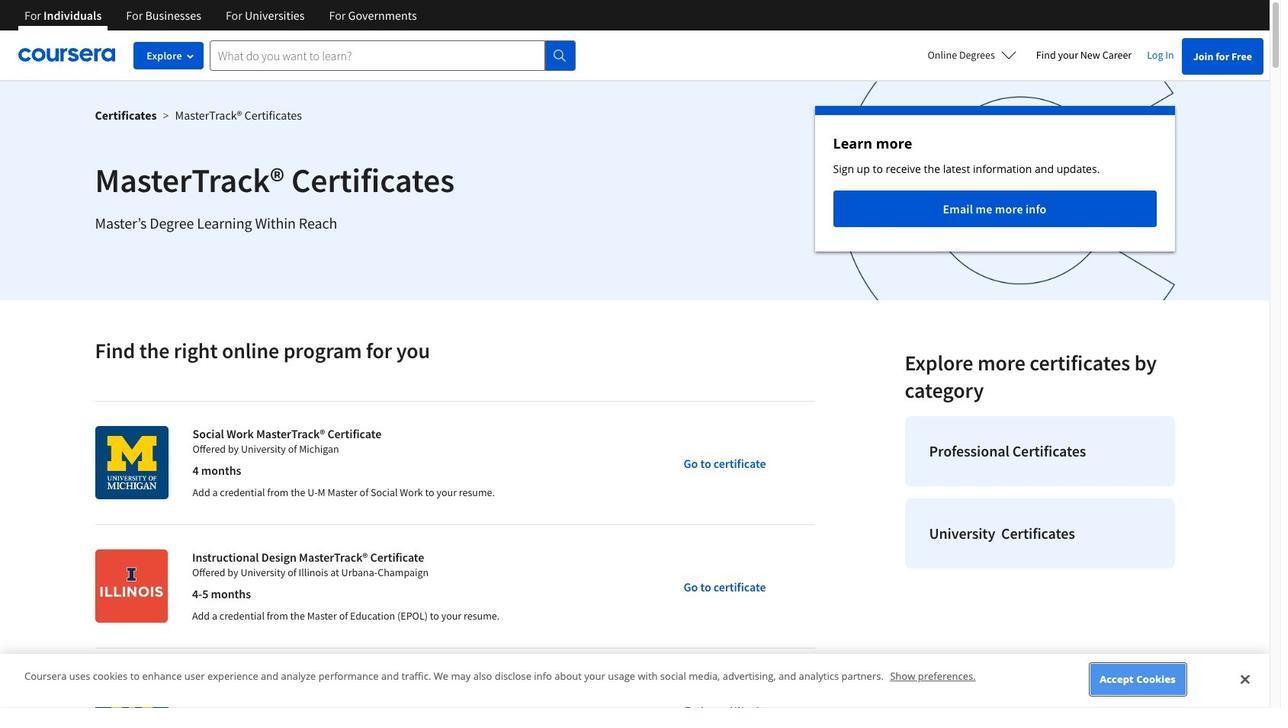 Task type: describe. For each thing, give the bounding box(es) containing it.
banner navigation
[[12, 0, 429, 42]]

university of michigan image
[[95, 426, 168, 500]]

coursera image
[[18, 43, 115, 67]]

university of illinois at urbana-champaign image
[[95, 550, 168, 623]]



Task type: locate. For each thing, give the bounding box(es) containing it.
privacy alert dialog
[[0, 655, 1270, 708]]

What do you want to learn? text field
[[210, 40, 545, 71]]

list
[[899, 410, 1181, 575]]

None search field
[[210, 40, 576, 71]]

status
[[815, 106, 1175, 252]]



Task type: vqa. For each thing, say whether or not it's contained in the screenshot.
Coursera Linkedin "icon"
no



